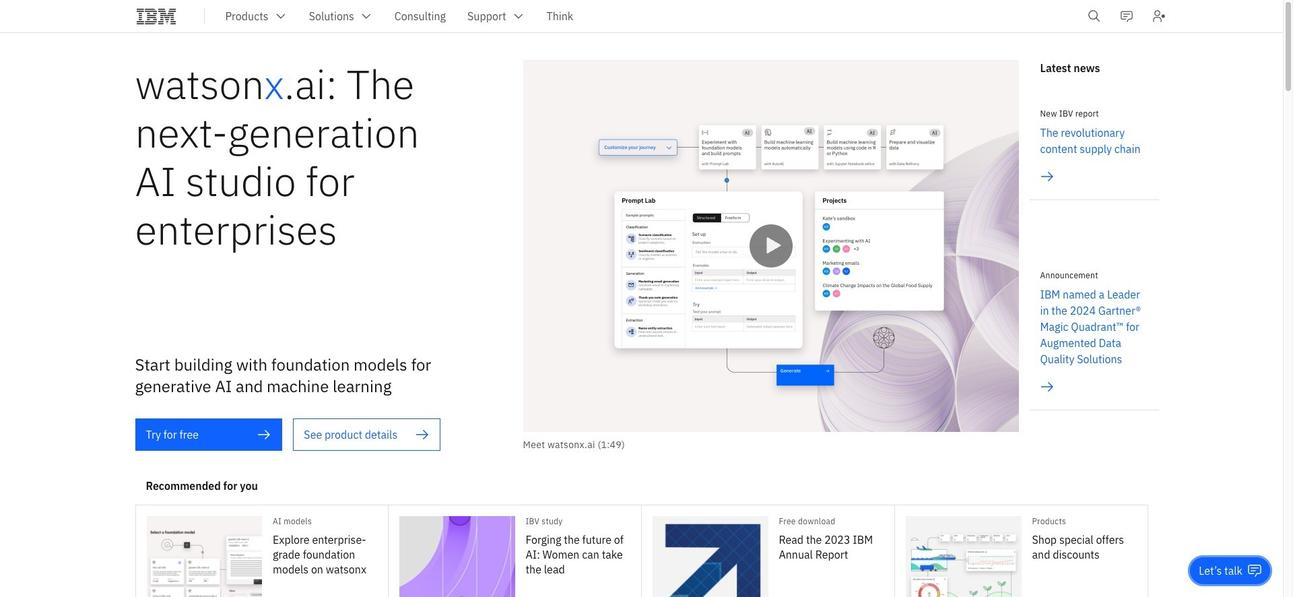 Task type: locate. For each thing, give the bounding box(es) containing it.
let's talk element
[[1200, 563, 1243, 578]]



